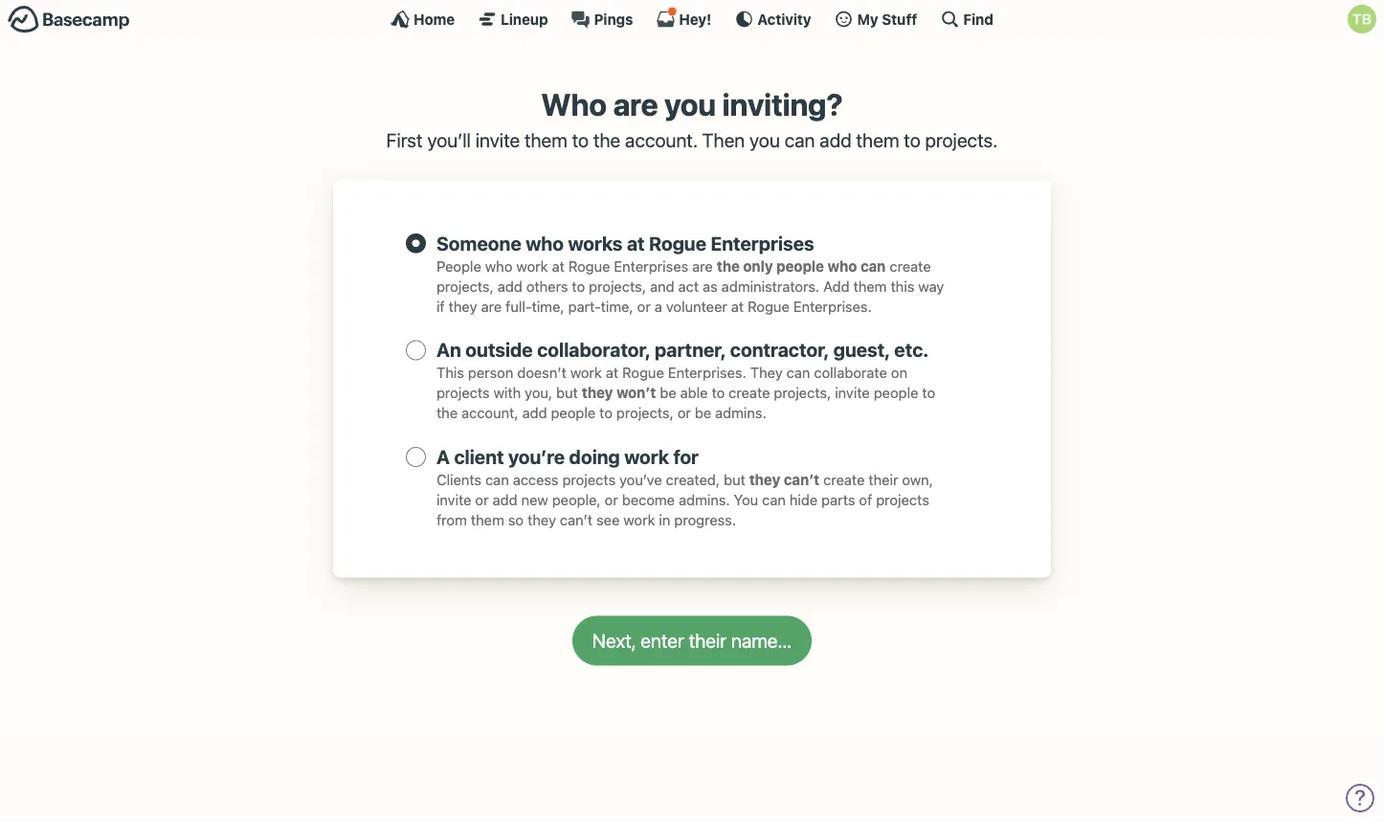 Task type: vqa. For each thing, say whether or not it's contained in the screenshot.
bottommost all
no



Task type: describe. For each thing, give the bounding box(es) containing it.
clients can access projects you've created, but they can't
[[437, 471, 820, 488]]

find button
[[941, 10, 994, 29]]

parts
[[822, 491, 856, 508]]

or inside the "create projects, add others to projects, and act as administrators. add them this way if they are full-time, part-time, or a volunteer at rogue enterprises."
[[637, 298, 651, 314]]

new
[[521, 491, 548, 508]]

activity link
[[735, 10, 812, 29]]

create for a client you're doing work for
[[824, 471, 865, 488]]

who are you inviting? first you'll invite them to the account. then you can add them to projects.
[[386, 86, 998, 151]]

of
[[859, 491, 873, 508]]

find
[[964, 11, 994, 27]]

contractor,
[[730, 339, 829, 361]]

home link
[[391, 10, 455, 29]]

home
[[414, 11, 455, 27]]

you,
[[525, 384, 553, 401]]

created,
[[666, 471, 720, 488]]

my
[[858, 11, 879, 27]]

people who work at rogue enterprises are the only people who can
[[437, 257, 886, 274]]

at up others
[[552, 257, 565, 274]]

able
[[680, 384, 708, 401]]

2 horizontal spatial people
[[874, 384, 919, 401]]

rogue inside "this person doesn't work at rogue enterprises. they can collaborate on projects with you, but"
[[622, 364, 664, 381]]

others
[[526, 278, 568, 294]]

this person doesn't work at rogue enterprises. they can collaborate on projects with you, but
[[437, 364, 908, 401]]

can inside "this person doesn't work at rogue enterprises. they can collaborate on projects with you, but"
[[787, 364, 810, 381]]

hey! button
[[656, 7, 712, 29]]

1 vertical spatial but
[[724, 471, 746, 488]]

pings
[[594, 11, 633, 27]]

enter
[[641, 630, 684, 652]]

rogue up "people who work at rogue enterprises are the only people who can"
[[649, 232, 707, 254]]

collaborate
[[814, 364, 888, 381]]

add
[[824, 278, 850, 294]]

at inside the "create projects, add others to projects, and act as administrators. add them this way if they are full-time, part-time, or a volunteer at rogue enterprises."
[[731, 298, 744, 314]]

my stuff button
[[835, 10, 918, 29]]

in
[[659, 512, 671, 528]]

person
[[468, 364, 514, 381]]

enterprises for work
[[614, 257, 689, 274]]

at up "people who work at rogue enterprises are the only people who can"
[[627, 232, 645, 254]]

they inside create their own, invite or add new people, or become admins. you can hide parts of projects from them so they can't see work in progress.
[[528, 512, 556, 528]]

on
[[891, 364, 908, 381]]

part-
[[568, 298, 601, 314]]

doing
[[569, 445, 620, 468]]

2 horizontal spatial the
[[717, 257, 740, 274]]

can inside create their own, invite or add new people, or become admins. you can hide parts of projects from them so they can't see work in progress.
[[762, 491, 786, 508]]

so
[[508, 512, 524, 528]]

access
[[513, 471, 559, 488]]

they inside the "create projects, add others to projects, and act as administrators. add them this way if they are full-time, part-time, or a volunteer at rogue enterprises."
[[449, 298, 477, 314]]

they
[[750, 364, 783, 381]]

people,
[[552, 491, 601, 508]]

add inside "who are you inviting? first you'll invite them to the account. then you can add them to projects."
[[820, 129, 852, 151]]

lineup
[[501, 11, 548, 27]]

next, enter their name…
[[593, 630, 792, 652]]

can up guest,
[[861, 257, 886, 274]]

first
[[386, 129, 423, 151]]

can inside "who are you inviting? first you'll invite them to the account. then you can add them to projects."
[[785, 129, 815, 151]]

enterprises for works
[[711, 232, 815, 254]]

with
[[494, 384, 521, 401]]

to down "who"
[[572, 129, 589, 151]]

1 horizontal spatial people
[[777, 257, 824, 274]]

and
[[650, 278, 675, 294]]

add inside the "create projects, add others to projects, and act as administrators. add them this way if they are full-time, part-time, or a volunteer at rogue enterprises."
[[498, 278, 523, 294]]

next,
[[593, 630, 636, 652]]

create projects, add others to projects, and act as administrators. add them this way if they are full-time, part-time, or a volunteer at rogue enterprises.
[[437, 257, 944, 314]]

or up see
[[605, 491, 618, 508]]

you
[[734, 491, 759, 508]]

stuff
[[882, 11, 918, 27]]

be able to create projects, invite people to the account, add people to projects, or be admins.
[[437, 384, 936, 421]]

see
[[597, 512, 620, 528]]

only
[[743, 257, 773, 274]]

projects inside "this person doesn't work at rogue enterprises. they can collaborate on projects with you, but"
[[437, 384, 490, 401]]

volunteer
[[666, 298, 728, 314]]

account,
[[462, 405, 519, 421]]

projects.
[[925, 129, 998, 151]]

this
[[891, 278, 915, 294]]

clients
[[437, 471, 482, 488]]

rogue down works
[[569, 257, 610, 274]]

as
[[703, 278, 718, 294]]

projects, up "part-"
[[589, 278, 646, 294]]

admins. inside be able to create projects, invite people to the account, add people to projects, or be admins.
[[715, 405, 767, 421]]

at inside "this person doesn't work at rogue enterprises. they can collaborate on projects with you, but"
[[606, 364, 619, 381]]

etc.
[[895, 339, 929, 361]]

next, enter their name… link
[[572, 616, 812, 666]]

projects, down they
[[774, 384, 831, 401]]

then
[[702, 129, 745, 151]]

work up others
[[517, 257, 548, 274]]

admins. inside create their own, invite or add new people, or become admins. you can hide parts of projects from them so they can't see work in progress.
[[679, 491, 730, 508]]

someone who works at rogue enterprises
[[437, 232, 815, 254]]

2 horizontal spatial who
[[828, 257, 857, 274]]

doesn't
[[517, 364, 567, 381]]

their inside create their own, invite or add new people, or become admins. you can hide parts of projects from them so they can't see work in progress.
[[869, 471, 899, 488]]

name…
[[731, 630, 792, 652]]

can down client
[[486, 471, 509, 488]]

2 horizontal spatial are
[[692, 257, 713, 274]]

to right able
[[712, 384, 725, 401]]

you'll
[[427, 129, 471, 151]]

projects inside create their own, invite or add new people, or become admins. you can hide parts of projects from them so they can't see work in progress.
[[876, 491, 930, 508]]

way
[[919, 278, 944, 294]]

someone
[[437, 232, 522, 254]]

are inside the "create projects, add others to projects, and act as administrators. add them this way if they are full-time, part-time, or a volunteer at rogue enterprises."
[[481, 298, 502, 314]]



Task type: locate. For each thing, give the bounding box(es) containing it.
create up this
[[890, 257, 931, 274]]

enterprises. down add
[[794, 298, 872, 314]]

1 vertical spatial projects
[[563, 471, 616, 488]]

1 vertical spatial their
[[689, 630, 727, 652]]

you up account.
[[664, 86, 716, 123]]

0 vertical spatial you
[[664, 86, 716, 123]]

add up full-
[[498, 278, 523, 294]]

or
[[637, 298, 651, 314], [678, 405, 691, 421], [475, 491, 489, 508], [605, 491, 618, 508]]

rogue up won't
[[622, 364, 664, 381]]

are up account.
[[613, 86, 658, 123]]

the up as on the right top of the page
[[717, 257, 740, 274]]

work inside create their own, invite or add new people, or become admins. you can hide parts of projects from them so they can't see work in progress.
[[624, 512, 655, 528]]

if
[[437, 298, 445, 314]]

they left won't
[[582, 384, 613, 401]]

people up administrators.
[[777, 257, 824, 274]]

they up you
[[750, 471, 781, 488]]

but right you,
[[556, 384, 578, 401]]

this
[[437, 364, 464, 381]]

a client you're doing work for
[[437, 445, 699, 468]]

create their own, invite or add new people, or become admins. you can hide parts of projects from them so they can't see work in progress.
[[437, 471, 934, 528]]

to inside the "create projects, add others to projects, and act as administrators. add them this way if they are full-time, part-time, or a volunteer at rogue enterprises."
[[572, 278, 585, 294]]

add down 'inviting?'
[[820, 129, 852, 151]]

main element
[[0, 0, 1385, 37]]

them left 'projects.'
[[857, 129, 900, 151]]

0 vertical spatial the
[[594, 129, 621, 151]]

be down able
[[695, 405, 712, 421]]

2 vertical spatial people
[[551, 405, 596, 421]]

invite
[[476, 129, 520, 151], [835, 384, 870, 401], [437, 491, 472, 508]]

who up others
[[526, 232, 564, 254]]

1 vertical spatial admins.
[[679, 491, 730, 508]]

0 vertical spatial enterprises
[[711, 232, 815, 254]]

time,
[[532, 298, 565, 314], [601, 298, 634, 314]]

for
[[673, 445, 699, 468]]

1 horizontal spatial their
[[869, 471, 899, 488]]

act
[[678, 278, 699, 294]]

hey!
[[679, 11, 712, 27]]

create down they
[[729, 384, 770, 401]]

people
[[437, 257, 481, 274]]

0 horizontal spatial people
[[551, 405, 596, 421]]

0 horizontal spatial can't
[[560, 512, 593, 528]]

outside
[[466, 339, 533, 361]]

they down new
[[528, 512, 556, 528]]

1 horizontal spatial the
[[594, 129, 621, 151]]

them inside create their own, invite or add new people, or become admins. you can hide parts of projects from them so they can't see work in progress.
[[471, 512, 504, 528]]

0 horizontal spatial enterprises.
[[668, 364, 747, 381]]

0 vertical spatial are
[[613, 86, 658, 123]]

0 vertical spatial can't
[[784, 471, 820, 488]]

an outside collaborator, partner, contractor, guest, etc.
[[437, 339, 929, 361]]

to down they won't
[[600, 405, 613, 421]]

0 horizontal spatial who
[[485, 257, 513, 274]]

can down 'inviting?'
[[785, 129, 815, 151]]

1 vertical spatial create
[[729, 384, 770, 401]]

2 horizontal spatial create
[[890, 257, 931, 274]]

activity
[[758, 11, 812, 27]]

from
[[437, 512, 467, 528]]

invite right you'll at the top of page
[[476, 129, 520, 151]]

0 vertical spatial be
[[660, 384, 677, 401]]

1 vertical spatial can't
[[560, 512, 593, 528]]

2 vertical spatial create
[[824, 471, 865, 488]]

or down clients at left
[[475, 491, 489, 508]]

projects down the this at the top left of the page
[[437, 384, 490, 401]]

1 vertical spatial enterprises
[[614, 257, 689, 274]]

can't up hide
[[784, 471, 820, 488]]

1 vertical spatial the
[[717, 257, 740, 274]]

1 time, from the left
[[532, 298, 565, 314]]

1 vertical spatial invite
[[835, 384, 870, 401]]

0 horizontal spatial enterprises
[[614, 257, 689, 274]]

add down you,
[[522, 405, 547, 421]]

are inside "who are you inviting? first you'll invite them to the account. then you can add them to projects."
[[613, 86, 658, 123]]

they right if
[[449, 298, 477, 314]]

add inside create their own, invite or add new people, or become admins. you can hide parts of projects from them so they can't see work in progress.
[[493, 491, 518, 508]]

work down collaborator,
[[570, 364, 602, 381]]

admins. up 'progress.'
[[679, 491, 730, 508]]

are
[[613, 86, 658, 123], [692, 257, 713, 274], [481, 298, 502, 314]]

them left so
[[471, 512, 504, 528]]

rogue inside the "create projects, add others to projects, and act as administrators. add them this way if they are full-time, part-time, or a volunteer at rogue enterprises."
[[748, 298, 790, 314]]

a
[[437, 445, 450, 468]]

enterprises. up able
[[668, 364, 747, 381]]

lineup link
[[478, 10, 548, 29]]

you're
[[508, 445, 565, 468]]

create inside create their own, invite or add new people, or become admins. you can hide parts of projects from them so they can't see work in progress.
[[824, 471, 865, 488]]

or down able
[[678, 405, 691, 421]]

their right enter
[[689, 630, 727, 652]]

their
[[869, 471, 899, 488], [689, 630, 727, 652]]

2 vertical spatial are
[[481, 298, 502, 314]]

create inside be able to create projects, invite people to the account, add people to projects, or be admins.
[[729, 384, 770, 401]]

0 vertical spatial projects
[[437, 384, 490, 401]]

won't
[[617, 384, 656, 401]]

projects
[[437, 384, 490, 401], [563, 471, 616, 488], [876, 491, 930, 508]]

people down you,
[[551, 405, 596, 421]]

switch accounts image
[[8, 5, 130, 34]]

projects, down people
[[437, 278, 494, 294]]

the down the this at the top left of the page
[[437, 405, 458, 421]]

inviting?
[[722, 86, 843, 123]]

client
[[454, 445, 504, 468]]

add up so
[[493, 491, 518, 508]]

full-
[[506, 298, 532, 314]]

0 horizontal spatial invite
[[437, 491, 472, 508]]

1 horizontal spatial but
[[724, 471, 746, 488]]

0 horizontal spatial you
[[664, 86, 716, 123]]

0 vertical spatial admins.
[[715, 405, 767, 421]]

invite inside be able to create projects, invite people to the account, add people to projects, or be admins.
[[835, 384, 870, 401]]

can right you
[[762, 491, 786, 508]]

be
[[660, 384, 677, 401], [695, 405, 712, 421]]

people down on
[[874, 384, 919, 401]]

work up you've on the bottom of the page
[[624, 445, 669, 468]]

become
[[622, 491, 675, 508]]

1 vertical spatial be
[[695, 405, 712, 421]]

my stuff
[[858, 11, 918, 27]]

can't inside create their own, invite or add new people, or become admins. you can hide parts of projects from them so they can't see work in progress.
[[560, 512, 593, 528]]

are left full-
[[481, 298, 502, 314]]

at down administrators.
[[731, 298, 744, 314]]

2 time, from the left
[[601, 298, 634, 314]]

the inside "who are you inviting? first you'll invite them to the account. then you can add them to projects."
[[594, 129, 621, 151]]

to
[[572, 129, 589, 151], [904, 129, 921, 151], [572, 278, 585, 294], [712, 384, 725, 401], [922, 384, 936, 401], [600, 405, 613, 421]]

enterprises. inside "this person doesn't work at rogue enterprises. they can collaborate on projects with you, but"
[[668, 364, 747, 381]]

the
[[594, 129, 621, 151], [717, 257, 740, 274], [437, 405, 458, 421]]

but up you
[[724, 471, 746, 488]]

you
[[664, 86, 716, 123], [750, 129, 780, 151]]

account.
[[625, 129, 698, 151]]

0 vertical spatial people
[[777, 257, 824, 274]]

progress.
[[674, 512, 736, 528]]

2 vertical spatial the
[[437, 405, 458, 421]]

them inside the "create projects, add others to projects, and act as administrators. add them this way if they are full-time, part-time, or a volunteer at rogue enterprises."
[[854, 278, 887, 294]]

add inside be able to create projects, invite people to the account, add people to projects, or be admins.
[[522, 405, 547, 421]]

invite down collaborate
[[835, 384, 870, 401]]

add
[[820, 129, 852, 151], [498, 278, 523, 294], [522, 405, 547, 421], [493, 491, 518, 508]]

time, left a
[[601, 298, 634, 314]]

0 vertical spatial but
[[556, 384, 578, 401]]

are up as on the right top of the page
[[692, 257, 713, 274]]

partner,
[[655, 339, 726, 361]]

who down someone
[[485, 257, 513, 274]]

create up parts
[[824, 471, 865, 488]]

1 horizontal spatial are
[[613, 86, 658, 123]]

1 vertical spatial are
[[692, 257, 713, 274]]

1 horizontal spatial who
[[526, 232, 564, 254]]

can't
[[784, 471, 820, 488], [560, 512, 593, 528]]

enterprises.
[[794, 298, 872, 314], [668, 364, 747, 381]]

0 vertical spatial their
[[869, 471, 899, 488]]

1 vertical spatial people
[[874, 384, 919, 401]]

0 horizontal spatial their
[[689, 630, 727, 652]]

0 horizontal spatial be
[[660, 384, 677, 401]]

or left a
[[637, 298, 651, 314]]

create for someone who works at rogue enterprises
[[890, 257, 931, 274]]

but inside "this person doesn't work at rogue enterprises. they can collaborate on projects with you, but"
[[556, 384, 578, 401]]

2 vertical spatial invite
[[437, 491, 472, 508]]

0 horizontal spatial but
[[556, 384, 578, 401]]

the inside be able to create projects, invite people to the account, add people to projects, or be admins.
[[437, 405, 458, 421]]

1 horizontal spatial time,
[[601, 298, 634, 314]]

1 horizontal spatial invite
[[476, 129, 520, 151]]

0 horizontal spatial create
[[729, 384, 770, 401]]

0 vertical spatial invite
[[476, 129, 520, 151]]

people
[[777, 257, 824, 274], [874, 384, 919, 401], [551, 405, 596, 421]]

them left this
[[854, 278, 887, 294]]

at up they won't
[[606, 364, 619, 381]]

1 horizontal spatial create
[[824, 471, 865, 488]]

0 horizontal spatial the
[[437, 405, 458, 421]]

but
[[556, 384, 578, 401], [724, 471, 746, 488]]

you down 'inviting?'
[[750, 129, 780, 151]]

1 horizontal spatial projects
[[563, 471, 616, 488]]

1 horizontal spatial you
[[750, 129, 780, 151]]

hide
[[790, 491, 818, 508]]

works
[[568, 232, 623, 254]]

enterprises. inside the "create projects, add others to projects, and act as administrators. add them this way if they are full-time, part-time, or a volunteer at rogue enterprises."
[[794, 298, 872, 314]]

they won't
[[582, 384, 656, 401]]

1 horizontal spatial can't
[[784, 471, 820, 488]]

0 horizontal spatial projects
[[437, 384, 490, 401]]

own,
[[902, 471, 934, 488]]

invite inside "who are you inviting? first you'll invite them to the account. then you can add them to projects."
[[476, 129, 520, 151]]

work
[[517, 257, 548, 274], [570, 364, 602, 381], [624, 445, 669, 468], [624, 512, 655, 528]]

be left able
[[660, 384, 677, 401]]

create
[[890, 257, 931, 274], [729, 384, 770, 401], [824, 471, 865, 488]]

2 horizontal spatial projects
[[876, 491, 930, 508]]

create inside the "create projects, add others to projects, and act as administrators. add them this way if they are full-time, part-time, or a volunteer at rogue enterprises."
[[890, 257, 931, 274]]

admins.
[[715, 405, 767, 421], [679, 491, 730, 508]]

a
[[655, 298, 662, 314]]

work inside "this person doesn't work at rogue enterprises. they can collaborate on projects with you, but"
[[570, 364, 602, 381]]

their up of
[[869, 471, 899, 488]]

to down etc.
[[922, 384, 936, 401]]

administrators.
[[722, 278, 820, 294]]

can down contractor,
[[787, 364, 810, 381]]

rogue down administrators.
[[748, 298, 790, 314]]

0 vertical spatial enterprises.
[[794, 298, 872, 314]]

work down the become
[[624, 512, 655, 528]]

time, down others
[[532, 298, 565, 314]]

can't down people,
[[560, 512, 593, 528]]

enterprises
[[711, 232, 815, 254], [614, 257, 689, 274]]

1 horizontal spatial enterprises.
[[794, 298, 872, 314]]

to up "part-"
[[572, 278, 585, 294]]

1 horizontal spatial be
[[695, 405, 712, 421]]

tim burton image
[[1348, 5, 1377, 34]]

invite inside create their own, invite or add new people, or become admins. you can hide parts of projects from them so they can't see work in progress.
[[437, 491, 472, 508]]

who
[[526, 232, 564, 254], [485, 257, 513, 274], [828, 257, 857, 274]]

projects down doing
[[563, 471, 616, 488]]

invite up from
[[437, 491, 472, 508]]

0 horizontal spatial time,
[[532, 298, 565, 314]]

an
[[437, 339, 461, 361]]

can
[[785, 129, 815, 151], [861, 257, 886, 274], [787, 364, 810, 381], [486, 471, 509, 488], [762, 491, 786, 508]]

projects down own,
[[876, 491, 930, 508]]

who for works
[[526, 232, 564, 254]]

2 horizontal spatial invite
[[835, 384, 870, 401]]

to left 'projects.'
[[904, 129, 921, 151]]

collaborator,
[[537, 339, 651, 361]]

who for work
[[485, 257, 513, 274]]

0 vertical spatial create
[[890, 257, 931, 274]]

the down "who"
[[594, 129, 621, 151]]

1 vertical spatial enterprises.
[[668, 364, 747, 381]]

pings button
[[571, 10, 633, 29]]

enterprises up the only
[[711, 232, 815, 254]]

projects, down won't
[[617, 405, 674, 421]]

you've
[[620, 471, 662, 488]]

them down "who"
[[525, 129, 568, 151]]

or inside be able to create projects, invite people to the account, add people to projects, or be admins.
[[678, 405, 691, 421]]

enterprises up and on the left of the page
[[614, 257, 689, 274]]

0 horizontal spatial are
[[481, 298, 502, 314]]

guest,
[[834, 339, 890, 361]]

2 vertical spatial projects
[[876, 491, 930, 508]]

who
[[541, 86, 607, 123]]

who up add
[[828, 257, 857, 274]]

1 vertical spatial you
[[750, 129, 780, 151]]

1 horizontal spatial enterprises
[[711, 232, 815, 254]]

admins. down they
[[715, 405, 767, 421]]



